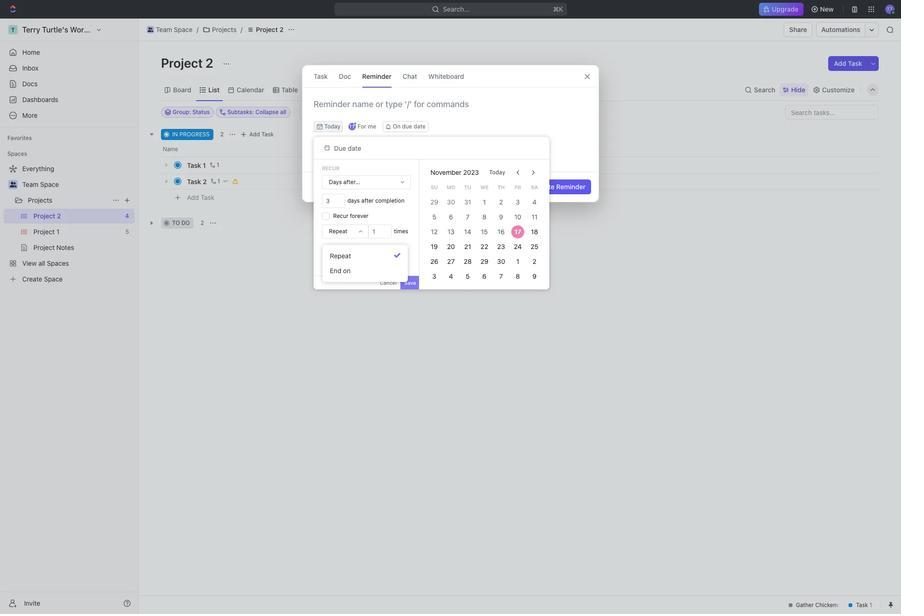 Task type: locate. For each thing, give the bounding box(es) containing it.
1 vertical spatial recur
[[333, 213, 349, 220]]

repeat
[[329, 228, 348, 235], [330, 252, 351, 260]]

1 horizontal spatial project
[[256, 26, 278, 33]]

docs
[[22, 80, 38, 88]]

0 horizontal spatial team
[[22, 181, 38, 188]]

1 button right task 2
[[209, 177, 222, 186]]

reminder
[[362, 72, 392, 80], [556, 183, 586, 191]]

1 vertical spatial team
[[22, 181, 38, 188]]

share
[[790, 26, 807, 33]]

2 horizontal spatial add
[[834, 59, 847, 67]]

sidebar navigation
[[0, 19, 139, 615]]

2 / from the left
[[241, 26, 243, 33]]

2 horizontal spatial add task
[[834, 59, 862, 67]]

to do
[[172, 220, 190, 227]]

1 vertical spatial add task
[[249, 131, 274, 138]]

1 button
[[208, 161, 221, 170], [209, 177, 222, 186]]

0 vertical spatial project
[[256, 26, 278, 33]]

0 horizontal spatial projects
[[28, 196, 52, 204]]

2 vertical spatial add task
[[187, 193, 214, 201]]

0 vertical spatial repeat
[[329, 228, 348, 235]]

add down calendar link
[[249, 131, 260, 138]]

team right user group icon
[[22, 181, 38, 188]]

fr
[[515, 184, 521, 190]]

do
[[181, 220, 190, 227]]

repeat down recur forever
[[329, 228, 348, 235]]

1 horizontal spatial /
[[241, 26, 243, 33]]

1 vertical spatial 1 button
[[209, 177, 222, 186]]

0 horizontal spatial add task
[[187, 193, 214, 201]]

dashboards link
[[4, 92, 135, 107]]

team space inside sidebar navigation
[[22, 181, 59, 188]]

in progress
[[172, 131, 210, 138]]

None field
[[322, 194, 345, 208], [369, 225, 392, 239], [322, 194, 345, 208], [369, 225, 392, 239]]

Reminder na﻿me or type '/' for commands text field
[[303, 99, 599, 121]]

1 vertical spatial projects
[[28, 196, 52, 204]]

1 horizontal spatial today
[[489, 169, 505, 176]]

1 right task 1 on the top left
[[217, 162, 219, 168]]

2023
[[463, 168, 479, 176]]

search...
[[443, 5, 470, 13]]

0 horizontal spatial project 2
[[161, 55, 216, 71]]

team space
[[156, 26, 193, 33], [22, 181, 59, 188]]

invite
[[24, 599, 40, 607]]

team
[[156, 26, 172, 33], [22, 181, 38, 188]]

spaces
[[7, 150, 27, 157]]

1 right task 2
[[217, 178, 220, 185]]

0 vertical spatial 1 button
[[208, 161, 221, 170]]

1 horizontal spatial team space
[[156, 26, 193, 33]]

project 2
[[256, 26, 284, 33], [161, 55, 216, 71]]

projects link
[[200, 24, 239, 35], [28, 193, 109, 208]]

add task button
[[829, 56, 868, 71], [238, 129, 278, 140], [183, 192, 218, 203]]

team space link
[[144, 24, 195, 35], [22, 177, 133, 192]]

1 horizontal spatial space
[[174, 26, 193, 33]]

home link
[[4, 45, 135, 60]]

add for the right the add task button
[[834, 59, 847, 67]]

recur down today dropdown button at the top left of page
[[322, 165, 340, 171]]

add task button down calendar link
[[238, 129, 278, 140]]

days after completion
[[348, 197, 405, 204]]

table link
[[280, 83, 298, 96]]

upgrade link
[[760, 3, 804, 16]]

add task down task 2
[[187, 193, 214, 201]]

0 vertical spatial add
[[834, 59, 847, 67]]

1 horizontal spatial add task
[[249, 131, 274, 138]]

0 vertical spatial recur
[[322, 165, 340, 171]]

tree
[[4, 162, 135, 287]]

1 vertical spatial space
[[40, 181, 59, 188]]

automations button
[[817, 23, 865, 37]]

chat button
[[403, 65, 417, 87]]

1 horizontal spatial add
[[249, 131, 260, 138]]

reminder right create
[[556, 183, 586, 191]]

1 vertical spatial repeat
[[330, 252, 351, 260]]

1 for task 2
[[217, 178, 220, 185]]

0 vertical spatial add task button
[[829, 56, 868, 71]]

0 vertical spatial team space link
[[144, 24, 195, 35]]

Due date text field
[[334, 144, 411, 152]]

space
[[174, 26, 193, 33], [40, 181, 59, 188]]

2 vertical spatial add
[[187, 193, 199, 201]]

automations
[[822, 26, 861, 33]]

cancel
[[380, 280, 397, 286]]

add task button up customize
[[829, 56, 868, 71]]

task 1
[[187, 161, 206, 169]]

add task for the right the add task button
[[834, 59, 862, 67]]

home
[[22, 48, 40, 56]]

1 vertical spatial project
[[161, 55, 203, 71]]

team right user group image
[[156, 26, 172, 33]]

1 vertical spatial today
[[489, 169, 505, 176]]

add task up customize
[[834, 59, 862, 67]]

0 vertical spatial today
[[324, 123, 341, 130]]

1 horizontal spatial team space link
[[144, 24, 195, 35]]

upgrade
[[773, 5, 799, 13]]

0 horizontal spatial /
[[197, 26, 199, 33]]

1 vertical spatial team space link
[[22, 177, 133, 192]]

gantt link
[[313, 83, 332, 96]]

add task
[[834, 59, 862, 67], [249, 131, 274, 138], [187, 193, 214, 201]]

1 horizontal spatial team
[[156, 26, 172, 33]]

board link
[[171, 83, 191, 96]]

1 vertical spatial add
[[249, 131, 260, 138]]

task
[[848, 59, 862, 67], [314, 72, 328, 80], [262, 131, 274, 138], [187, 161, 201, 169], [187, 178, 201, 185], [201, 193, 214, 201]]

repeat up end on
[[330, 252, 351, 260]]

0 vertical spatial projects
[[212, 26, 237, 33]]

1 vertical spatial reminder
[[556, 183, 586, 191]]

0 horizontal spatial add task button
[[183, 192, 218, 203]]

whiteboard
[[428, 72, 464, 80]]

0 horizontal spatial projects link
[[28, 193, 109, 208]]

projects
[[212, 26, 237, 33], [28, 196, 52, 204]]

Search tasks... text field
[[786, 105, 879, 119]]

today inside button
[[489, 169, 505, 176]]

customize button
[[810, 83, 858, 96]]

on
[[343, 267, 351, 275]]

team space right user group icon
[[22, 181, 59, 188]]

task button
[[314, 65, 328, 87]]

recur
[[322, 165, 340, 171], [333, 213, 349, 220]]

table
[[282, 86, 298, 94]]

today button
[[484, 165, 511, 180]]

0 horizontal spatial project
[[161, 55, 203, 71]]

dialog containing task
[[302, 65, 599, 202]]

0 horizontal spatial today
[[324, 123, 341, 130]]

today
[[324, 123, 341, 130], [489, 169, 505, 176]]

repeat button
[[326, 249, 404, 264]]

1 vertical spatial project 2
[[161, 55, 216, 71]]

favorites
[[7, 135, 32, 142]]

today button
[[314, 121, 343, 132]]

sa
[[531, 184, 538, 190]]

project
[[256, 26, 278, 33], [161, 55, 203, 71]]

0 vertical spatial project 2
[[256, 26, 284, 33]]

1 button right task 1 on the top left
[[208, 161, 221, 170]]

0 horizontal spatial reminder
[[362, 72, 392, 80]]

reminder right doc
[[362, 72, 392, 80]]

end on
[[330, 267, 351, 275]]

repeat button
[[323, 225, 368, 238]]

space right user group image
[[174, 26, 193, 33]]

/
[[197, 26, 199, 33], [241, 26, 243, 33]]

today inside dropdown button
[[324, 123, 341, 130]]

0 horizontal spatial team space
[[22, 181, 59, 188]]

0 horizontal spatial team space link
[[22, 177, 133, 192]]

0 horizontal spatial add
[[187, 193, 199, 201]]

1 horizontal spatial projects link
[[200, 24, 239, 35]]

add up customize
[[834, 59, 847, 67]]

customize
[[822, 86, 855, 94]]

after
[[361, 197, 374, 204]]

task 2
[[187, 178, 207, 185]]

tree containing team space
[[4, 162, 135, 287]]

save
[[404, 280, 416, 286]]

to
[[172, 220, 180, 227]]

project inside project 2 link
[[256, 26, 278, 33]]

inbox
[[22, 64, 39, 72]]

recur for recur forever
[[333, 213, 349, 220]]

add task down calendar
[[249, 131, 274, 138]]

1 horizontal spatial project 2
[[256, 26, 284, 33]]

create reminder button
[[529, 180, 591, 194]]

doc button
[[339, 65, 351, 87]]

user group image
[[10, 182, 16, 188]]

1 horizontal spatial add task button
[[238, 129, 278, 140]]

add task button down task 2
[[183, 192, 218, 203]]

0 vertical spatial team
[[156, 26, 172, 33]]

today down gantt link
[[324, 123, 341, 130]]

recur up repeat dropdown button
[[333, 213, 349, 220]]

0 vertical spatial add task
[[834, 59, 862, 67]]

add down task 2
[[187, 193, 199, 201]]

1 horizontal spatial reminder
[[556, 183, 586, 191]]

team space right user group image
[[156, 26, 193, 33]]

space right user group icon
[[40, 181, 59, 188]]

1
[[203, 161, 206, 169], [217, 162, 219, 168], [217, 178, 220, 185]]

0 horizontal spatial space
[[40, 181, 59, 188]]

1 vertical spatial team space
[[22, 181, 59, 188]]

board
[[173, 86, 191, 94]]

dialog
[[302, 65, 599, 202]]

new
[[820, 5, 834, 13]]

today up th
[[489, 169, 505, 176]]



Task type: describe. For each thing, give the bounding box(es) containing it.
tu
[[464, 184, 471, 190]]

su
[[431, 184, 438, 190]]

completion
[[375, 197, 405, 204]]

november
[[431, 168, 462, 176]]

new button
[[807, 2, 840, 17]]

mo
[[447, 184, 455, 190]]

⌘k
[[553, 5, 563, 13]]

list
[[209, 86, 220, 94]]

tree inside sidebar navigation
[[4, 162, 135, 287]]

progress
[[180, 131, 210, 138]]

1 button for 1
[[208, 161, 221, 170]]

favorites button
[[4, 133, 36, 144]]

assignees
[[387, 109, 414, 116]]

1 horizontal spatial projects
[[212, 26, 237, 33]]

task inside dialog
[[314, 72, 328, 80]]

november 2023
[[431, 168, 479, 176]]

space inside sidebar navigation
[[40, 181, 59, 188]]

projects inside sidebar navigation
[[28, 196, 52, 204]]

create reminder
[[534, 183, 586, 191]]

2 vertical spatial add task button
[[183, 192, 218, 203]]

1 up task 2
[[203, 161, 206, 169]]

1 vertical spatial add task button
[[238, 129, 278, 140]]

recur for recur
[[322, 165, 340, 171]]

doc
[[339, 72, 351, 80]]

end on button
[[326, 264, 404, 279]]

repeat inside dropdown button
[[329, 228, 348, 235]]

1 button for 2
[[209, 177, 222, 186]]

end
[[330, 267, 341, 275]]

1 / from the left
[[197, 26, 199, 33]]

recur forever
[[333, 213, 369, 220]]

0 vertical spatial space
[[174, 26, 193, 33]]

in
[[172, 131, 178, 138]]

add for the bottommost the add task button
[[187, 193, 199, 201]]

share button
[[784, 22, 813, 37]]

0 vertical spatial projects link
[[200, 24, 239, 35]]

docs link
[[4, 77, 135, 91]]

0 vertical spatial reminder
[[362, 72, 392, 80]]

th
[[498, 184, 505, 190]]

reminder button
[[362, 65, 392, 87]]

we
[[480, 184, 489, 190]]

create
[[534, 183, 555, 191]]

user group image
[[147, 27, 153, 32]]

dashboards
[[22, 96, 58, 104]]

1 vertical spatial projects link
[[28, 193, 109, 208]]

search button
[[742, 83, 779, 96]]

list link
[[207, 83, 220, 96]]

calendar
[[237, 86, 264, 94]]

2 horizontal spatial add task button
[[829, 56, 868, 71]]

0 vertical spatial team space
[[156, 26, 193, 33]]

1 for task 1
[[217, 162, 219, 168]]

inbox link
[[4, 61, 135, 76]]

team inside tree
[[22, 181, 38, 188]]

calendar link
[[235, 83, 264, 96]]

hide
[[792, 86, 806, 94]]

reminder inside button
[[556, 183, 586, 191]]

hide button
[[780, 83, 809, 96]]

times
[[394, 228, 408, 235]]

project 2 link
[[244, 24, 286, 35]]

forever
[[350, 213, 369, 220]]

add task for the bottommost the add task button
[[187, 193, 214, 201]]

whiteboard button
[[428, 65, 464, 87]]

days
[[348, 197, 360, 204]]

search
[[754, 86, 776, 94]]

assignees button
[[375, 107, 419, 118]]

repeat inside button
[[330, 252, 351, 260]]

gantt
[[315, 86, 332, 94]]

chat
[[403, 72, 417, 80]]



Task type: vqa. For each thing, say whether or not it's contained in the screenshot.
want
no



